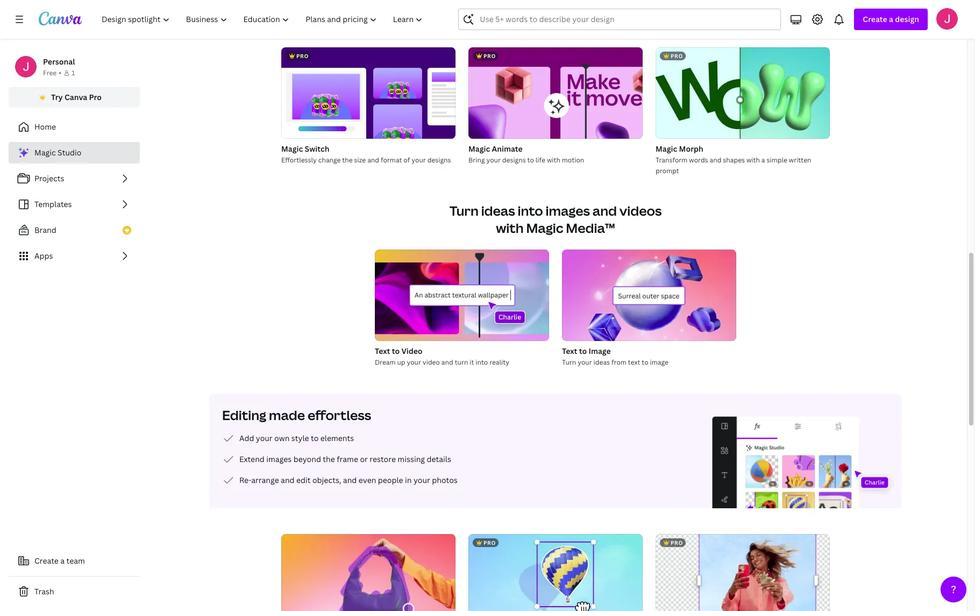 Task type: describe. For each thing, give the bounding box(es) containing it.
canva
[[65, 92, 87, 102]]

studio
[[58, 147, 81, 158]]

and left edit
[[281, 475, 295, 485]]

add your own style to elements
[[239, 433, 354, 443]]

reality
[[490, 358, 510, 367]]

up
[[397, 358, 406, 367]]

top level navigation element
[[95, 9, 432, 30]]

create a design button
[[855, 9, 928, 30]]

a inside magic morph transform words and shapes with a simple written prompt
[[762, 156, 766, 165]]

trash
[[34, 587, 54, 597]]

designs inside magic animate bring your designs to life with motion
[[503, 156, 526, 165]]

to inside magic animate bring your designs to life with motion
[[528, 156, 534, 165]]

home link
[[9, 116, 140, 138]]

text to video group
[[375, 250, 549, 368]]

pro for morph
[[671, 52, 683, 60]]

animate
[[492, 144, 523, 154]]

design
[[896, 14, 920, 24]]

Search search field
[[480, 9, 760, 30]]

magic for magic animate
[[469, 144, 490, 154]]

try canva pro
[[51, 92, 102, 102]]

turn inside turn ideas into images and videos with magic media™
[[450, 202, 479, 220]]

the inside list
[[323, 454, 335, 464]]

made
[[269, 406, 305, 424]]

media™
[[566, 219, 616, 237]]

your inside magic animate bring your designs to life with motion
[[487, 156, 501, 165]]

team
[[66, 556, 85, 566]]

pro group for magic animate
[[469, 47, 643, 139]]

to left image
[[579, 346, 587, 356]]

templates link
[[9, 194, 140, 215]]

your inside text to image turn your ideas from text to image
[[578, 358, 592, 367]]

life
[[536, 156, 546, 165]]

ideas inside text to image turn your ideas from text to image
[[594, 358, 610, 367]]

create a design
[[863, 14, 920, 24]]

details
[[427, 454, 451, 464]]

0 horizontal spatial images
[[267, 454, 292, 464]]

magic animate bring your designs to life with motion
[[469, 144, 585, 165]]

magic for magic morph
[[656, 144, 678, 154]]

list containing add your own style to elements
[[222, 432, 458, 487]]

effortlessly
[[281, 156, 317, 165]]

•
[[59, 68, 61, 77]]

text to image image
[[562, 250, 737, 341]]

free
[[43, 68, 57, 77]]

apps link
[[9, 245, 140, 267]]

magic edit image
[[281, 534, 456, 611]]

into inside text to video dream up your video and turn it into reality
[[476, 358, 488, 367]]

edit
[[297, 475, 311, 485]]

extend images beyond the frame or restore missing details
[[239, 454, 451, 464]]

image
[[589, 346, 611, 356]]

pro
[[89, 92, 102, 102]]

motion
[[562, 156, 585, 165]]

magic studio link
[[9, 142, 140, 164]]

magic for magic switch
[[281, 144, 303, 154]]

magic animate group
[[469, 47, 643, 166]]

to inside list
[[311, 433, 319, 443]]

re-
[[239, 475, 251, 485]]

morph
[[679, 144, 704, 154]]

a for team
[[60, 556, 65, 566]]

turn ideas into images and videos with magic media™
[[450, 202, 662, 237]]

add
[[239, 433, 254, 443]]

from
[[612, 358, 627, 367]]

magic switch effortlessly change the size and format of your designs
[[281, 144, 451, 165]]

written
[[789, 156, 812, 165]]

pro group for magic switch
[[281, 47, 456, 139]]

home
[[34, 122, 56, 132]]

magic switch group
[[281, 47, 456, 166]]

brand link
[[9, 220, 140, 241]]

james peterson image
[[937, 8, 958, 30]]

magic inside "link"
[[34, 147, 56, 158]]

change
[[318, 156, 341, 165]]

text
[[628, 358, 641, 367]]

list containing magic studio
[[9, 142, 140, 267]]

switch
[[305, 144, 330, 154]]

dream
[[375, 358, 396, 367]]

people
[[378, 475, 403, 485]]

magic morph group
[[656, 47, 830, 177]]

with for magic morph transform words and shapes with a simple written prompt
[[747, 156, 760, 165]]

to inside text to video dream up your video and turn it into reality
[[392, 346, 400, 356]]

editing made effortless
[[222, 406, 371, 424]]

your inside magic switch effortlessly change the size and format of your designs
[[412, 156, 426, 165]]

try canva pro button
[[9, 87, 140, 108]]

create for create a team
[[34, 556, 59, 566]]

apps
[[34, 251, 53, 261]]

extend
[[239, 454, 265, 464]]

with for turn ideas into images and videos with magic media™
[[496, 219, 524, 237]]

turn
[[455, 358, 468, 367]]

the inside magic switch effortlessly change the size and format of your designs
[[342, 156, 353, 165]]

your inside text to video dream up your video and turn it into reality
[[407, 358, 421, 367]]

effortless
[[308, 406, 371, 424]]

projects link
[[9, 168, 140, 189]]

editing
[[222, 406, 266, 424]]

it
[[470, 358, 474, 367]]

elements
[[321, 433, 354, 443]]

missing
[[398, 454, 425, 464]]

and inside magic switch effortlessly change the size and format of your designs
[[368, 156, 379, 165]]

text to video dream up your video and turn it into reality
[[375, 346, 510, 367]]

text for text to image
[[562, 346, 578, 356]]

text to video image
[[375, 250, 549, 341]]



Task type: vqa. For each thing, say whether or not it's contained in the screenshot.
Education in the the "trust for education here you can find our certifications,  agreements, and additional information on the protection of student data in canva for education."
no



Task type: locate. For each thing, give the bounding box(es) containing it.
in
[[405, 475, 412, 485]]

magic
[[281, 144, 303, 154], [469, 144, 490, 154], [656, 144, 678, 154], [34, 147, 56, 158], [527, 219, 564, 237]]

to right style
[[311, 433, 319, 443]]

ideas inside turn ideas into images and videos with magic media™
[[481, 202, 515, 220]]

your down image
[[578, 358, 592, 367]]

a inside dropdown button
[[890, 14, 894, 24]]

frame
[[337, 454, 358, 464]]

format
[[381, 156, 402, 165]]

objects,
[[313, 475, 341, 485]]

text
[[375, 346, 390, 356], [562, 346, 578, 356]]

to right text
[[642, 358, 649, 367]]

1 horizontal spatial designs
[[503, 156, 526, 165]]

re-arrange and edit objects, and even people in your photos
[[239, 475, 458, 485]]

and left turn
[[442, 358, 454, 367]]

images
[[546, 202, 590, 220], [267, 454, 292, 464]]

with inside magic morph transform words and shapes with a simple written prompt
[[747, 156, 760, 165]]

style
[[292, 433, 309, 443]]

group for text to image
[[562, 250, 737, 341]]

a
[[890, 14, 894, 24], [762, 156, 766, 165], [60, 556, 65, 566]]

2 vertical spatial a
[[60, 556, 65, 566]]

0 vertical spatial ideas
[[481, 202, 515, 220]]

create a team button
[[9, 551, 140, 572]]

create left team at the left of page
[[34, 556, 59, 566]]

0 horizontal spatial into
[[476, 358, 488, 367]]

create inside button
[[34, 556, 59, 566]]

designs inside magic switch effortlessly change the size and format of your designs
[[428, 156, 451, 165]]

templates
[[34, 199, 72, 209]]

a left the simple
[[762, 156, 766, 165]]

shapes
[[723, 156, 745, 165]]

0 vertical spatial into
[[518, 202, 543, 220]]

None search field
[[459, 9, 782, 30]]

images down own
[[267, 454, 292, 464]]

a left design at the top of page
[[890, 14, 894, 24]]

pro inside magic switch group
[[297, 52, 309, 60]]

and left the even
[[343, 475, 357, 485]]

0 vertical spatial turn
[[450, 202, 479, 220]]

1 vertical spatial create
[[34, 556, 59, 566]]

create inside dropdown button
[[863, 14, 888, 24]]

create
[[863, 14, 888, 24], [34, 556, 59, 566]]

your down video at the left
[[407, 358, 421, 367]]

size
[[354, 156, 366, 165]]

prompt
[[656, 166, 679, 175]]

text inside text to video dream up your video and turn it into reality
[[375, 346, 390, 356]]

group
[[375, 250, 549, 341], [562, 250, 737, 341], [281, 534, 456, 611]]

ideas
[[481, 202, 515, 220], [594, 358, 610, 367]]

your right of
[[412, 156, 426, 165]]

turn down bring at the left top of page
[[450, 202, 479, 220]]

or
[[360, 454, 368, 464]]

0 horizontal spatial designs
[[428, 156, 451, 165]]

1 text from the left
[[375, 346, 390, 356]]

0 horizontal spatial ideas
[[481, 202, 515, 220]]

your right bring at the left top of page
[[487, 156, 501, 165]]

simple
[[767, 156, 788, 165]]

0 horizontal spatial the
[[323, 454, 335, 464]]

0 horizontal spatial create
[[34, 556, 59, 566]]

1 horizontal spatial with
[[547, 156, 561, 165]]

magic inside magic animate bring your designs to life with motion
[[469, 144, 490, 154]]

images down motion
[[546, 202, 590, 220]]

list
[[9, 142, 140, 267], [222, 432, 458, 487]]

pro group
[[281, 47, 456, 139], [469, 47, 643, 139], [656, 47, 830, 139], [469, 534, 643, 611], [656, 534, 830, 611]]

and inside text to video dream up your video and turn it into reality
[[442, 358, 454, 367]]

1 horizontal spatial a
[[762, 156, 766, 165]]

0 vertical spatial images
[[546, 202, 590, 220]]

pro for animate
[[484, 52, 496, 60]]

1 horizontal spatial text
[[562, 346, 578, 356]]

0 horizontal spatial list
[[9, 142, 140, 267]]

magic inside magic morph transform words and shapes with a simple written prompt
[[656, 144, 678, 154]]

turn left from
[[562, 358, 576, 367]]

1 horizontal spatial into
[[518, 202, 543, 220]]

0 horizontal spatial a
[[60, 556, 65, 566]]

bring
[[469, 156, 485, 165]]

text to image group
[[562, 250, 737, 368]]

a for design
[[890, 14, 894, 24]]

and inside magic morph transform words and shapes with a simple written prompt
[[710, 156, 722, 165]]

1 horizontal spatial list
[[222, 432, 458, 487]]

group for text to video
[[375, 250, 549, 341]]

into right it
[[476, 358, 488, 367]]

image
[[650, 358, 669, 367]]

video
[[423, 358, 440, 367]]

try
[[51, 92, 63, 102]]

1 horizontal spatial create
[[863, 14, 888, 24]]

video
[[402, 346, 423, 356]]

text up dream
[[375, 346, 390, 356]]

1 horizontal spatial turn
[[562, 358, 576, 367]]

of
[[404, 156, 410, 165]]

magic studio
[[34, 147, 81, 158]]

designs down animate in the top right of the page
[[503, 156, 526, 165]]

restore
[[370, 454, 396, 464]]

turn
[[450, 202, 479, 220], [562, 358, 576, 367]]

words
[[690, 156, 709, 165]]

designs
[[428, 156, 451, 165], [503, 156, 526, 165]]

magic left media™ on the right top
[[527, 219, 564, 237]]

magic grab image
[[469, 534, 643, 611]]

the left size
[[342, 156, 353, 165]]

text for text to video
[[375, 346, 390, 356]]

brand
[[34, 225, 56, 235]]

and left "videos"
[[593, 202, 617, 220]]

2 horizontal spatial with
[[747, 156, 760, 165]]

beyond
[[294, 454, 321, 464]]

magic up effortlessly
[[281, 144, 303, 154]]

a inside button
[[60, 556, 65, 566]]

to left life
[[528, 156, 534, 165]]

1
[[72, 68, 75, 77]]

0 horizontal spatial with
[[496, 219, 524, 237]]

create a team
[[34, 556, 85, 566]]

own
[[275, 433, 290, 443]]

your right the in
[[414, 475, 430, 485]]

designs right of
[[428, 156, 451, 165]]

0 vertical spatial the
[[342, 156, 353, 165]]

magic morph image
[[656, 47, 830, 139]]

and
[[368, 156, 379, 165], [710, 156, 722, 165], [593, 202, 617, 220], [442, 358, 454, 367], [281, 475, 295, 485], [343, 475, 357, 485]]

1 vertical spatial list
[[222, 432, 458, 487]]

magic inside turn ideas into images and videos with magic media™
[[527, 219, 564, 237]]

into down life
[[518, 202, 543, 220]]

into inside turn ideas into images and videos with magic media™
[[518, 202, 543, 220]]

create for create a design
[[863, 14, 888, 24]]

1 vertical spatial the
[[323, 454, 335, 464]]

create left design at the top of page
[[863, 14, 888, 24]]

1 vertical spatial ideas
[[594, 358, 610, 367]]

1 horizontal spatial images
[[546, 202, 590, 220]]

magic expand image
[[656, 534, 830, 611]]

turn inside text to image turn your ideas from text to image
[[562, 358, 576, 367]]

personal
[[43, 57, 75, 67]]

pro for switch
[[297, 52, 309, 60]]

0 vertical spatial list
[[9, 142, 140, 267]]

text inside text to image turn your ideas from text to image
[[562, 346, 578, 356]]

text to image turn your ideas from text to image
[[562, 346, 669, 367]]

images inside turn ideas into images and videos with magic media™
[[546, 202, 590, 220]]

to up up
[[392, 346, 400, 356]]

with inside turn ideas into images and videos with magic media™
[[496, 219, 524, 237]]

magic switch image
[[281, 47, 456, 139]]

2 horizontal spatial a
[[890, 14, 894, 24]]

magic animate image
[[469, 47, 643, 139]]

a left team at the left of page
[[60, 556, 65, 566]]

1 vertical spatial images
[[267, 454, 292, 464]]

magic up transform
[[656, 144, 678, 154]]

arrange
[[251, 475, 279, 485]]

pro group for magic morph
[[656, 47, 830, 139]]

0 vertical spatial create
[[863, 14, 888, 24]]

1 designs from the left
[[428, 156, 451, 165]]

text left image
[[562, 346, 578, 356]]

with inside magic animate bring your designs to life with motion
[[547, 156, 561, 165]]

magic morph transform words and shapes with a simple written prompt
[[656, 144, 812, 175]]

your
[[412, 156, 426, 165], [487, 156, 501, 165], [407, 358, 421, 367], [578, 358, 592, 367], [256, 433, 273, 443], [414, 475, 430, 485]]

projects
[[34, 173, 64, 184]]

photos
[[432, 475, 458, 485]]

free •
[[43, 68, 61, 77]]

trash link
[[9, 581, 140, 603]]

pro
[[297, 52, 309, 60], [484, 52, 496, 60], [671, 52, 683, 60], [484, 539, 496, 547], [671, 539, 683, 547]]

and right words
[[710, 156, 722, 165]]

with
[[547, 156, 561, 165], [747, 156, 760, 165], [496, 219, 524, 237]]

your right add
[[256, 433, 273, 443]]

pro inside 'magic animate' group
[[484, 52, 496, 60]]

into
[[518, 202, 543, 220], [476, 358, 488, 367]]

2 designs from the left
[[503, 156, 526, 165]]

1 vertical spatial a
[[762, 156, 766, 165]]

transform
[[656, 156, 688, 165]]

the left frame
[[323, 454, 335, 464]]

magic left studio
[[34, 147, 56, 158]]

magic up bring at the left top of page
[[469, 144, 490, 154]]

1 vertical spatial into
[[476, 358, 488, 367]]

pro inside the magic morph group
[[671, 52, 683, 60]]

and right size
[[368, 156, 379, 165]]

and inside turn ideas into images and videos with magic media™
[[593, 202, 617, 220]]

videos
[[620, 202, 662, 220]]

even
[[359, 475, 376, 485]]

0 horizontal spatial turn
[[450, 202, 479, 220]]

2 text from the left
[[562, 346, 578, 356]]

0 horizontal spatial text
[[375, 346, 390, 356]]

magic inside magic switch effortlessly change the size and format of your designs
[[281, 144, 303, 154]]

1 horizontal spatial ideas
[[594, 358, 610, 367]]

1 horizontal spatial the
[[342, 156, 353, 165]]

the
[[342, 156, 353, 165], [323, 454, 335, 464]]

1 vertical spatial turn
[[562, 358, 576, 367]]

0 vertical spatial a
[[890, 14, 894, 24]]



